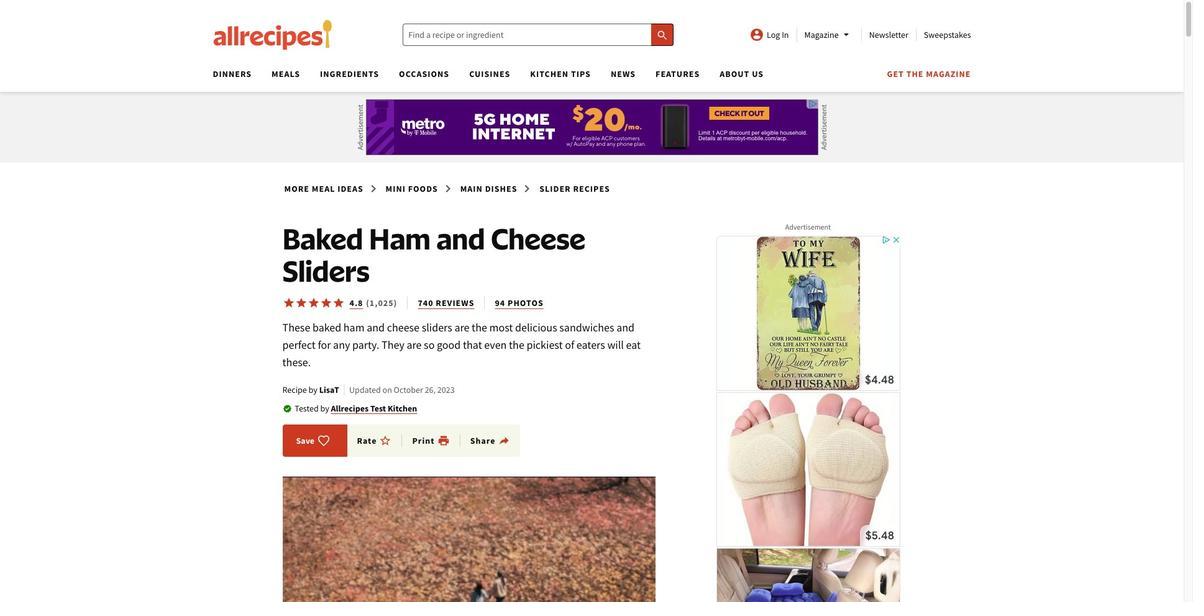 Task type: vqa. For each thing, say whether or not it's contained in the screenshot.
ABOUT US
yes



Task type: describe. For each thing, give the bounding box(es) containing it.
search image
[[656, 29, 669, 41]]

features
[[656, 68, 700, 80]]

pickiest
[[527, 338, 563, 352]]

cheese
[[491, 221, 585, 257]]

kitchen tips
[[530, 68, 591, 80]]

ingredients
[[320, 68, 379, 80]]

chevron_right image for mini foods
[[441, 181, 455, 196]]

most
[[489, 321, 513, 335]]

updated on october 26, 2023
[[349, 385, 455, 396]]

print
[[412, 436, 435, 447]]

4.8 (1,025)
[[350, 298, 397, 309]]

magazine button
[[805, 27, 854, 42]]

the
[[907, 68, 924, 80]]

recipe by lisat
[[282, 385, 339, 396]]

news link
[[611, 68, 636, 80]]

that
[[463, 338, 482, 352]]

get the magazine
[[887, 68, 971, 80]]

get the magazine link
[[887, 68, 971, 80]]

any
[[333, 338, 350, 352]]

on
[[383, 385, 392, 396]]

print button
[[412, 435, 450, 448]]

allrecipes test kitchen link
[[331, 404, 417, 415]]

in
[[782, 29, 789, 40]]

foods
[[408, 183, 438, 195]]

by for recipe
[[309, 385, 317, 396]]

1 star image from the left
[[295, 297, 307, 310]]

3 star image from the left
[[320, 297, 332, 310]]

home image
[[213, 20, 332, 50]]

star empty image
[[379, 435, 392, 448]]

tested by allrecipes test kitchen
[[295, 404, 417, 415]]

mini foods link
[[384, 181, 440, 197]]

0 horizontal spatial are
[[407, 338, 422, 352]]

sweepstakes link
[[924, 29, 971, 40]]

sandwiches
[[560, 321, 614, 335]]

recipe
[[282, 385, 307, 396]]

0 horizontal spatial the
[[472, 321, 487, 335]]

news
[[611, 68, 636, 80]]

about us link
[[720, 68, 764, 80]]

good
[[437, 338, 461, 352]]

slider recipes
[[540, 183, 610, 195]]

main
[[460, 183, 483, 195]]

more meal ideas
[[284, 183, 363, 195]]

these
[[282, 321, 310, 335]]

ideas
[[338, 183, 363, 195]]

740 reviews
[[418, 298, 475, 309]]

chevron_right image for more meal ideas
[[366, 181, 381, 196]]

cuisines
[[469, 68, 510, 80]]

2 star image from the left
[[307, 297, 320, 310]]

allrecipes
[[331, 404, 369, 415]]

2023
[[437, 385, 455, 396]]

sliders
[[422, 321, 452, 335]]

newsletter button
[[869, 29, 909, 40]]

rate
[[357, 436, 377, 447]]

740
[[418, 298, 434, 309]]

1 star image from the left
[[282, 297, 295, 310]]

favorite image
[[318, 435, 330, 448]]

for
[[318, 338, 331, 352]]

0 horizontal spatial kitchen
[[388, 404, 417, 415]]

tested
[[295, 404, 319, 415]]

occasions
[[399, 68, 449, 80]]

save
[[296, 436, 315, 447]]

dinners
[[213, 68, 252, 80]]

94
[[495, 298, 505, 309]]

baked
[[282, 221, 363, 257]]

by for tested
[[320, 404, 329, 415]]

and inside baked ham and cheese sliders
[[437, 221, 485, 257]]

log
[[767, 29, 780, 40]]



Task type: locate. For each thing, give the bounding box(es) containing it.
navigation containing dinners
[[203, 65, 971, 92]]

meal
[[312, 183, 335, 195]]

slider
[[540, 183, 571, 195]]

cheese
[[387, 321, 420, 335]]

1 vertical spatial are
[[407, 338, 422, 352]]

occasions link
[[399, 68, 449, 80]]

94 photos
[[495, 298, 544, 309]]

banner containing log in
[[0, 0, 1184, 603]]

slider recipes link
[[538, 181, 612, 197]]

banner
[[0, 0, 1184, 603]]

are up that at the left of the page
[[455, 321, 470, 335]]

october
[[394, 385, 423, 396]]

0 vertical spatial kitchen
[[530, 68, 569, 80]]

dishes
[[485, 183, 517, 195]]

these baked ham and cheese sliders are the most delicious sandwiches and perfect for any party. they are so good that even the pickiest of eaters will eat these.
[[282, 321, 641, 370]]

star image
[[295, 297, 307, 310], [307, 297, 320, 310], [320, 297, 332, 310]]

recipes
[[573, 183, 610, 195]]

1 horizontal spatial star image
[[332, 297, 345, 310]]

1 horizontal spatial and
[[437, 221, 485, 257]]

ham
[[369, 221, 431, 257]]

test
[[370, 404, 386, 415]]

photos
[[508, 298, 544, 309]]

navigation inside 'banner'
[[203, 65, 971, 92]]

1 chevron_right image from the left
[[366, 181, 381, 196]]

kitchen left tips
[[530, 68, 569, 80]]

1 horizontal spatial the
[[509, 338, 524, 352]]

by left lisat
[[309, 385, 317, 396]]

1 horizontal spatial kitchen
[[530, 68, 569, 80]]

dinners link
[[213, 68, 252, 80]]

chevron_right image left mini
[[366, 181, 381, 196]]

26,
[[425, 385, 436, 396]]

about us
[[720, 68, 764, 80]]

navigation
[[203, 65, 971, 92]]

1 vertical spatial the
[[509, 338, 524, 352]]

get
[[887, 68, 904, 80]]

ham
[[344, 321, 365, 335]]

star image
[[282, 297, 295, 310], [332, 297, 345, 310]]

None search field
[[403, 24, 674, 46]]

log in
[[767, 29, 789, 40]]

0 vertical spatial advertisement region
[[366, 99, 818, 155]]

1 horizontal spatial by
[[320, 404, 329, 415]]

0 vertical spatial are
[[455, 321, 470, 335]]

these.
[[282, 356, 311, 370]]

0 horizontal spatial and
[[367, 321, 385, 335]]

2 star image from the left
[[332, 297, 345, 310]]

video player application
[[282, 478, 655, 603]]

chevron_right image
[[366, 181, 381, 196], [441, 181, 455, 196]]

1 horizontal spatial are
[[455, 321, 470, 335]]

and down main
[[437, 221, 485, 257]]

the
[[472, 321, 487, 335], [509, 338, 524, 352]]

lisat
[[319, 385, 339, 396]]

baked ham and cheese sliders
[[282, 221, 585, 289]]

by right tested
[[320, 404, 329, 415]]

save button
[[292, 435, 334, 448]]

kitchen down 'updated on october 26, 2023'
[[388, 404, 417, 415]]

share image
[[498, 435, 511, 448]]

will
[[607, 338, 624, 352]]

(1,025)
[[366, 298, 397, 309]]

rate button
[[357, 435, 402, 448]]

even
[[484, 338, 507, 352]]

perfect
[[282, 338, 316, 352]]

magazine
[[805, 29, 839, 40]]

mini foods
[[386, 183, 438, 195]]

mini
[[386, 183, 406, 195]]

4.8
[[350, 298, 363, 309]]

about
[[720, 68, 750, 80]]

Find a recipe or ingredient text field
[[403, 24, 674, 46]]

0 vertical spatial by
[[309, 385, 317, 396]]

the up that at the left of the page
[[472, 321, 487, 335]]

they
[[382, 338, 405, 352]]

1 horizontal spatial chevron_right image
[[441, 181, 455, 196]]

2 chevron_right image from the left
[[441, 181, 455, 196]]

0 horizontal spatial star image
[[282, 297, 295, 310]]

updated
[[349, 385, 381, 396]]

0 horizontal spatial chevron_right image
[[366, 181, 381, 196]]

star image left the 4.8 on the left of page
[[332, 297, 345, 310]]

and up eat
[[617, 321, 635, 335]]

meals
[[272, 68, 300, 80]]

chevron_right image
[[520, 181, 535, 196]]

main dishes
[[460, 183, 517, 195]]

newsletter
[[869, 29, 909, 40]]

2 horizontal spatial and
[[617, 321, 635, 335]]

share
[[470, 436, 496, 447]]

cuisines link
[[469, 68, 510, 80]]

eaters
[[577, 338, 605, 352]]

kitchen
[[530, 68, 569, 80], [388, 404, 417, 415]]

0 vertical spatial the
[[472, 321, 487, 335]]

account image
[[750, 27, 765, 42]]

more meal ideas link
[[282, 181, 365, 197]]

and up party.
[[367, 321, 385, 335]]

the right even
[[509, 338, 524, 352]]

are left so
[[407, 338, 422, 352]]

caret_down image
[[839, 27, 854, 42]]

advertisement region
[[366, 99, 818, 155], [715, 235, 901, 603]]

and
[[437, 221, 485, 257], [367, 321, 385, 335], [617, 321, 635, 335]]

party.
[[352, 338, 379, 352]]

reviews
[[436, 298, 475, 309]]

us
[[752, 68, 764, 80]]

1 vertical spatial kitchen
[[388, 404, 417, 415]]

main dishes link
[[458, 181, 519, 197]]

1 vertical spatial by
[[320, 404, 329, 415]]

log in link
[[750, 27, 789, 42]]

meals link
[[272, 68, 300, 80]]

of
[[565, 338, 574, 352]]

sliders
[[282, 253, 370, 289]]

sweepstakes
[[924, 29, 971, 40]]

so
[[424, 338, 435, 352]]

print image
[[437, 435, 450, 448]]

1 vertical spatial advertisement region
[[715, 235, 901, 603]]

0 horizontal spatial by
[[309, 385, 317, 396]]

by
[[309, 385, 317, 396], [320, 404, 329, 415]]

features link
[[656, 68, 700, 80]]

delicious
[[515, 321, 557, 335]]

eat
[[626, 338, 641, 352]]

star image up the these
[[282, 297, 295, 310]]

magazine
[[926, 68, 971, 80]]

chevron_right image left main
[[441, 181, 455, 196]]

more
[[284, 183, 310, 195]]

baked
[[313, 321, 341, 335]]

kitchen tips link
[[530, 68, 591, 80]]

are
[[455, 321, 470, 335], [407, 338, 422, 352]]

tips
[[571, 68, 591, 80]]



